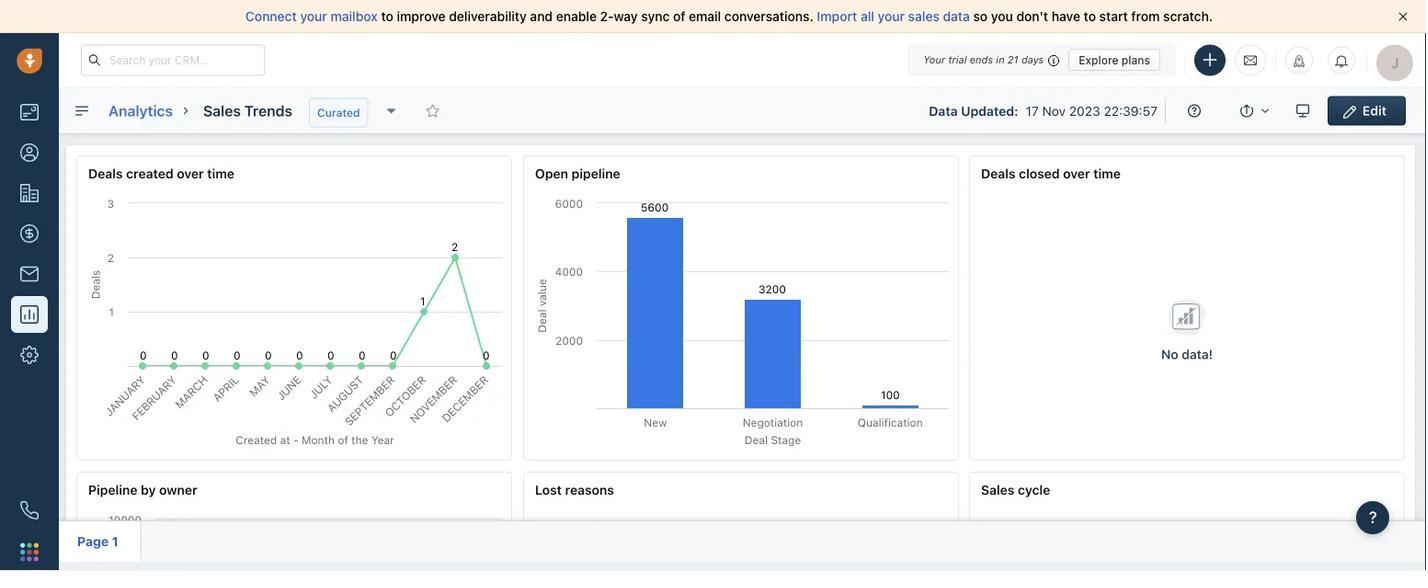 Task type: describe. For each thing, give the bounding box(es) containing it.
enable
[[556, 9, 597, 24]]

start
[[1100, 9, 1129, 24]]

mailbox
[[331, 9, 378, 24]]

don't
[[1017, 9, 1049, 24]]

email image
[[1245, 53, 1258, 68]]

2 your from the left
[[878, 9, 905, 24]]

from
[[1132, 9, 1161, 24]]

ends
[[970, 54, 994, 66]]

data
[[943, 9, 970, 24]]

explore
[[1079, 53, 1119, 66]]

1 to from the left
[[381, 9, 394, 24]]

import
[[817, 9, 858, 24]]

connect your mailbox link
[[246, 9, 381, 24]]

of
[[673, 9, 686, 24]]

sales
[[909, 9, 940, 24]]

Search your CRM... text field
[[81, 45, 265, 76]]

days
[[1022, 54, 1044, 66]]

deliverability
[[449, 9, 527, 24]]

your
[[924, 54, 946, 66]]

connect your mailbox to improve deliverability and enable 2-way sync of email conversations. import all your sales data so you don't have to start from scratch.
[[246, 9, 1213, 24]]

have
[[1052, 9, 1081, 24]]

connect
[[246, 9, 297, 24]]

all
[[861, 9, 875, 24]]

your trial ends in 21 days
[[924, 54, 1044, 66]]

phone element
[[11, 492, 48, 529]]

close image
[[1399, 12, 1408, 21]]

explore plans
[[1079, 53, 1151, 66]]

conversations.
[[725, 9, 814, 24]]



Task type: vqa. For each thing, say whether or not it's contained in the screenshot.
"What" within the What happens to deals when you delete a pipeline or downgrade plans?
no



Task type: locate. For each thing, give the bounding box(es) containing it.
you
[[992, 9, 1014, 24]]

your left mailbox at the top of the page
[[300, 9, 327, 24]]

so
[[974, 9, 988, 24]]

email
[[689, 9, 722, 24]]

0 horizontal spatial to
[[381, 9, 394, 24]]

1 horizontal spatial your
[[878, 9, 905, 24]]

trial
[[949, 54, 967, 66]]

freshworks switcher image
[[20, 543, 39, 561]]

0 horizontal spatial your
[[300, 9, 327, 24]]

scratch.
[[1164, 9, 1213, 24]]

2-
[[600, 9, 614, 24]]

explore plans link
[[1069, 49, 1161, 71]]

in
[[997, 54, 1005, 66]]

1 your from the left
[[300, 9, 327, 24]]

improve
[[397, 9, 446, 24]]

1 horizontal spatial to
[[1084, 9, 1097, 24]]

and
[[530, 9, 553, 24]]

to right mailbox at the top of the page
[[381, 9, 394, 24]]

to
[[381, 9, 394, 24], [1084, 9, 1097, 24]]

your right all
[[878, 9, 905, 24]]

to left start
[[1084, 9, 1097, 24]]

import all your sales data link
[[817, 9, 974, 24]]

21
[[1008, 54, 1019, 66]]

2 to from the left
[[1084, 9, 1097, 24]]

plans
[[1122, 53, 1151, 66]]

sync
[[641, 9, 670, 24]]

your
[[300, 9, 327, 24], [878, 9, 905, 24]]

phone image
[[20, 501, 39, 520]]

way
[[614, 9, 638, 24]]



